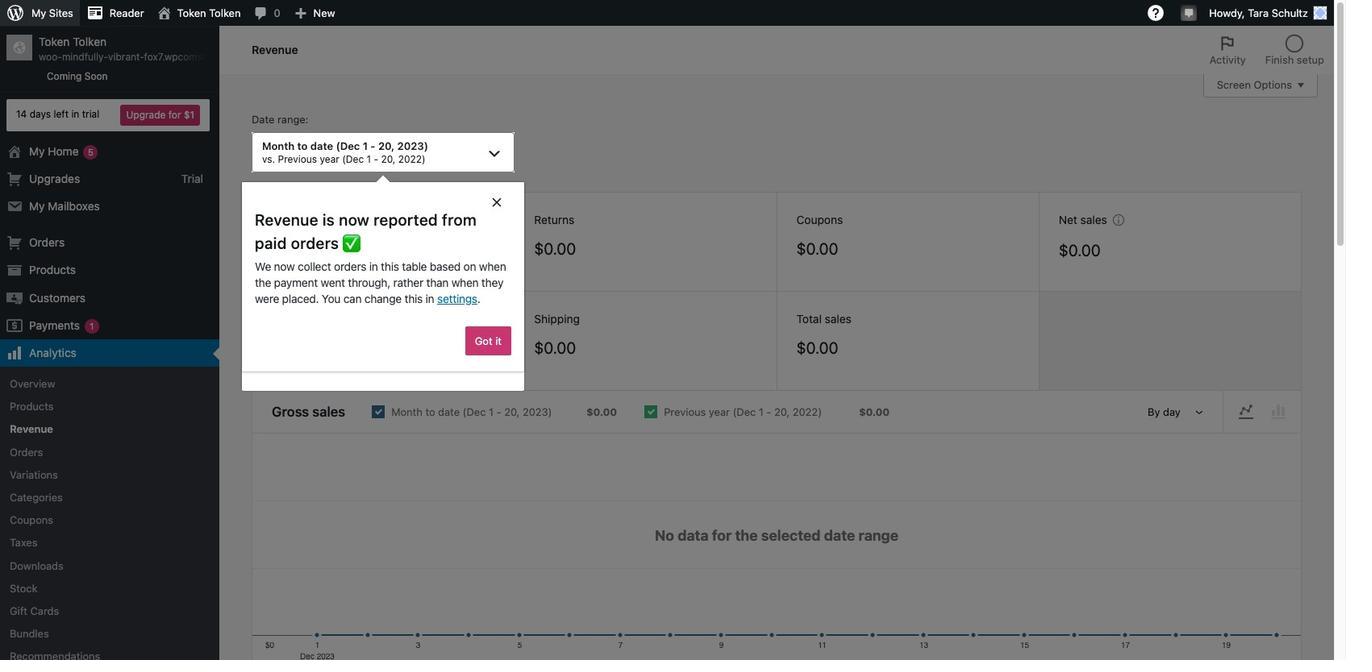 Task type: describe. For each thing, give the bounding box(es) containing it.
in inside navigation
[[71, 108, 79, 120]]

upgrade
[[126, 109, 166, 121]]

for
[[168, 109, 181, 121]]

1 vertical spatial in
[[369, 259, 378, 273]]

went
[[321, 276, 345, 289]]

year
[[320, 153, 340, 165]]

soon
[[85, 70, 108, 82]]

2 products link from the top
[[0, 396, 219, 418]]

1 horizontal spatial this
[[405, 292, 423, 305]]

(dec up year
[[336, 140, 360, 153]]

my mailboxes
[[29, 199, 100, 213]]

left
[[54, 108, 69, 120]]

is
[[323, 211, 335, 229]]

my home 5
[[29, 144, 93, 158]]

change
[[365, 292, 402, 305]]

1 vertical spatial when
[[452, 276, 479, 289]]

20, left '2022)'
[[381, 153, 396, 165]]

date
[[310, 140, 333, 153]]

analytics
[[29, 346, 77, 360]]

- left 2023)
[[371, 140, 376, 153]]

- left '2022)'
[[374, 153, 378, 165]]

bundles link
[[0, 623, 219, 646]]

14
[[16, 108, 27, 120]]

customers
[[29, 291, 86, 305]]

table
[[402, 259, 427, 273]]

upgrade for $1
[[126, 109, 194, 121]]

the
[[255, 276, 271, 289]]

categories link
[[0, 487, 219, 509]]

taxes
[[10, 537, 37, 550]]

main menu navigation
[[0, 26, 219, 661]]

payment
[[274, 276, 318, 289]]

revenue for revenue is now reported from paid orders ✅
[[255, 211, 319, 229]]

mailboxes
[[48, 199, 100, 213]]

settings
[[437, 292, 478, 305]]

(dec right year
[[342, 153, 364, 165]]

payments 1
[[29, 318, 94, 332]]

2 orders link from the top
[[0, 441, 219, 464]]

stock
[[10, 582, 38, 595]]

month to date (dec 1 - 20, 2023) vs. previous year (dec 1 - 20, 2022)
[[262, 140, 428, 165]]

payments
[[29, 318, 80, 332]]

2 horizontal spatial in
[[426, 292, 434, 305]]

orders inside we now collect orders in this table based on when the payment went through, rather than when they were placed. you can change this in
[[334, 259, 366, 273]]

0 vertical spatial orders
[[29, 236, 65, 249]]

$1
[[184, 109, 194, 121]]

1 inside payments 1
[[90, 321, 94, 331]]

.
[[478, 292, 481, 305]]

placed.
[[282, 292, 319, 305]]

paid
[[255, 234, 287, 253]]

coming soon
[[47, 70, 108, 82]]

coupons
[[10, 514, 53, 527]]

0 vertical spatial this
[[381, 259, 399, 273]]

gift cards link
[[0, 600, 219, 623]]

trial
[[82, 108, 99, 120]]

days
[[30, 108, 51, 120]]

you
[[322, 292, 341, 305]]

than
[[426, 276, 449, 289]]

we
[[255, 259, 271, 273]]

upgrades link
[[0, 165, 219, 193]]

on
[[464, 259, 476, 273]]

upgrade for $1 button
[[121, 105, 200, 126]]

close tour image
[[491, 195, 503, 208]]

coming
[[47, 70, 82, 82]]

they
[[482, 276, 504, 289]]

overview
[[10, 378, 55, 391]]

home
[[48, 144, 79, 158]]

month
[[262, 140, 295, 153]]



Task type: locate. For each thing, give the bounding box(es) containing it.
when up they
[[479, 259, 506, 273]]

taxes link
[[0, 532, 219, 555]]

my left home
[[29, 144, 45, 158]]

reported
[[374, 211, 438, 229]]

in down than
[[426, 292, 434, 305]]

to
[[297, 140, 308, 153]]

orders inside revenue is now reported from paid orders ✅
[[291, 234, 339, 253]]

1 vertical spatial products link
[[0, 396, 219, 418]]

products link up customers
[[0, 257, 219, 284]]

orders up collect
[[291, 234, 339, 253]]

1 vertical spatial my
[[29, 199, 45, 213]]

now up the payment
[[274, 259, 295, 273]]

orders link down 'my mailboxes' link
[[0, 229, 219, 257]]

1 vertical spatial now
[[274, 259, 295, 273]]

revenue link
[[0, 418, 219, 441]]

gift
[[10, 605, 27, 618]]

got it
[[475, 334, 502, 347]]

0 horizontal spatial this
[[381, 259, 399, 273]]

from
[[442, 211, 477, 229]]

0 vertical spatial my
[[29, 144, 45, 158]]

through,
[[348, 276, 391, 289]]

customers link
[[0, 284, 219, 312]]

in right left at top left
[[71, 108, 79, 120]]

gift cards
[[10, 605, 59, 618]]

revenue down overview
[[10, 423, 53, 436]]

my
[[29, 144, 45, 158], [29, 199, 45, 213]]

5
[[88, 146, 93, 157]]

1 horizontal spatial revenue
[[255, 211, 319, 229]]

revenue inside revenue link
[[10, 423, 53, 436]]

vs.
[[262, 153, 275, 165]]

2023)
[[397, 140, 428, 153]]

it
[[496, 334, 502, 347]]

categories
[[10, 491, 63, 504]]

we now collect orders in this table based on when the payment went through, rather than when they were placed. you can change this in
[[255, 259, 506, 305]]

1 vertical spatial products
[[10, 400, 54, 413]]

settings .
[[437, 292, 481, 305]]

rather
[[393, 276, 424, 289]]

analytics link
[[0, 340, 219, 367]]

1 horizontal spatial in
[[369, 259, 378, 273]]

-
[[371, 140, 376, 153], [374, 153, 378, 165]]

1 right year
[[367, 153, 371, 165]]

✅
[[343, 234, 361, 253]]

upgrades
[[29, 172, 80, 185]]

were
[[255, 292, 279, 305]]

stock link
[[0, 577, 219, 600]]

when
[[479, 259, 506, 273], [452, 276, 479, 289]]

1 products link from the top
[[0, 257, 219, 284]]

0 vertical spatial products
[[29, 263, 76, 277]]

0 vertical spatial orders link
[[0, 229, 219, 257]]

collect
[[298, 259, 331, 273]]

1 orders link from the top
[[0, 229, 219, 257]]

now
[[339, 211, 370, 229], [274, 259, 295, 273]]

1 vertical spatial this
[[405, 292, 423, 305]]

in up through,
[[369, 259, 378, 273]]

1 vertical spatial orders
[[334, 259, 366, 273]]

orders
[[291, 234, 339, 253], [334, 259, 366, 273]]

0 vertical spatial revenue
[[255, 211, 319, 229]]

1 my from the top
[[29, 144, 45, 158]]

variations
[[10, 469, 58, 482]]

revenue is now reported from paid orders ✅
[[255, 211, 477, 253]]

orders down '✅'
[[334, 259, 366, 273]]

revenue inside revenue is now reported from paid orders ✅
[[255, 211, 319, 229]]

1 vertical spatial orders link
[[0, 441, 219, 464]]

products
[[29, 263, 76, 277], [10, 400, 54, 413]]

0 vertical spatial orders
[[291, 234, 339, 253]]

previous
[[278, 153, 317, 165]]

my down upgrades
[[29, 199, 45, 213]]

20,
[[378, 140, 395, 153], [381, 153, 396, 165]]

this
[[381, 259, 399, 273], [405, 292, 423, 305]]

revenue up paid
[[255, 211, 319, 229]]

0 vertical spatial when
[[479, 259, 506, 273]]

products up customers
[[29, 263, 76, 277]]

variations link
[[0, 464, 219, 487]]

downloads link
[[0, 555, 219, 577]]

now up '✅'
[[339, 211, 370, 229]]

products link
[[0, 257, 219, 284], [0, 396, 219, 418]]

my mailboxes link
[[0, 193, 219, 220]]

1 vertical spatial revenue
[[10, 423, 53, 436]]

0 horizontal spatial in
[[71, 108, 79, 120]]

cards
[[30, 605, 59, 618]]

in
[[71, 108, 79, 120], [369, 259, 378, 273], [426, 292, 434, 305]]

orders down my mailboxes
[[29, 236, 65, 249]]

revenue for revenue
[[10, 423, 53, 436]]

bundles
[[10, 628, 49, 641]]

1 vertical spatial orders
[[10, 446, 43, 459]]

1
[[363, 140, 368, 153], [367, 153, 371, 165], [90, 321, 94, 331]]

orders
[[29, 236, 65, 249], [10, 446, 43, 459]]

0 vertical spatial now
[[339, 211, 370, 229]]

20, left 2023)
[[378, 140, 395, 153]]

got it button
[[465, 326, 512, 355]]

0 horizontal spatial now
[[274, 259, 295, 273]]

my for my home 5
[[29, 144, 45, 158]]

when down the on
[[452, 276, 479, 289]]

1 horizontal spatial now
[[339, 211, 370, 229]]

this down rather
[[405, 292, 423, 305]]

revenue
[[255, 211, 319, 229], [10, 423, 53, 436]]

downloads
[[10, 560, 64, 572]]

(dec
[[336, 140, 360, 153], [342, 153, 364, 165]]

can
[[343, 292, 362, 305]]

got
[[475, 334, 493, 347]]

now inside revenue is now reported from paid orders ✅
[[339, 211, 370, 229]]

orders up variations at the bottom of page
[[10, 446, 43, 459]]

orders link up categories link
[[0, 441, 219, 464]]

2 vertical spatial in
[[426, 292, 434, 305]]

14 days left in trial
[[16, 108, 99, 120]]

coming soon link
[[0, 27, 219, 92]]

products link down analytics "link"
[[0, 396, 219, 418]]

2022)
[[398, 153, 426, 165]]

products down overview
[[10, 400, 54, 413]]

1 up analytics "link"
[[90, 321, 94, 331]]

orders link
[[0, 229, 219, 257], [0, 441, 219, 464]]

coupons link
[[0, 509, 219, 532]]

my for my mailboxes
[[29, 199, 45, 213]]

0 horizontal spatial revenue
[[10, 423, 53, 436]]

2 my from the top
[[29, 199, 45, 213]]

0 vertical spatial in
[[71, 108, 79, 120]]

now inside we now collect orders in this table based on when the payment went through, rather than when they were placed. you can change this in
[[274, 259, 295, 273]]

this left table
[[381, 259, 399, 273]]

1 right date
[[363, 140, 368, 153]]

based
[[430, 259, 461, 273]]

overview link
[[0, 373, 219, 396]]

settings link
[[437, 292, 478, 305]]

0 vertical spatial products link
[[0, 257, 219, 284]]



Task type: vqa. For each thing, say whether or not it's contained in the screenshot.
the bottommost Orders link
yes



